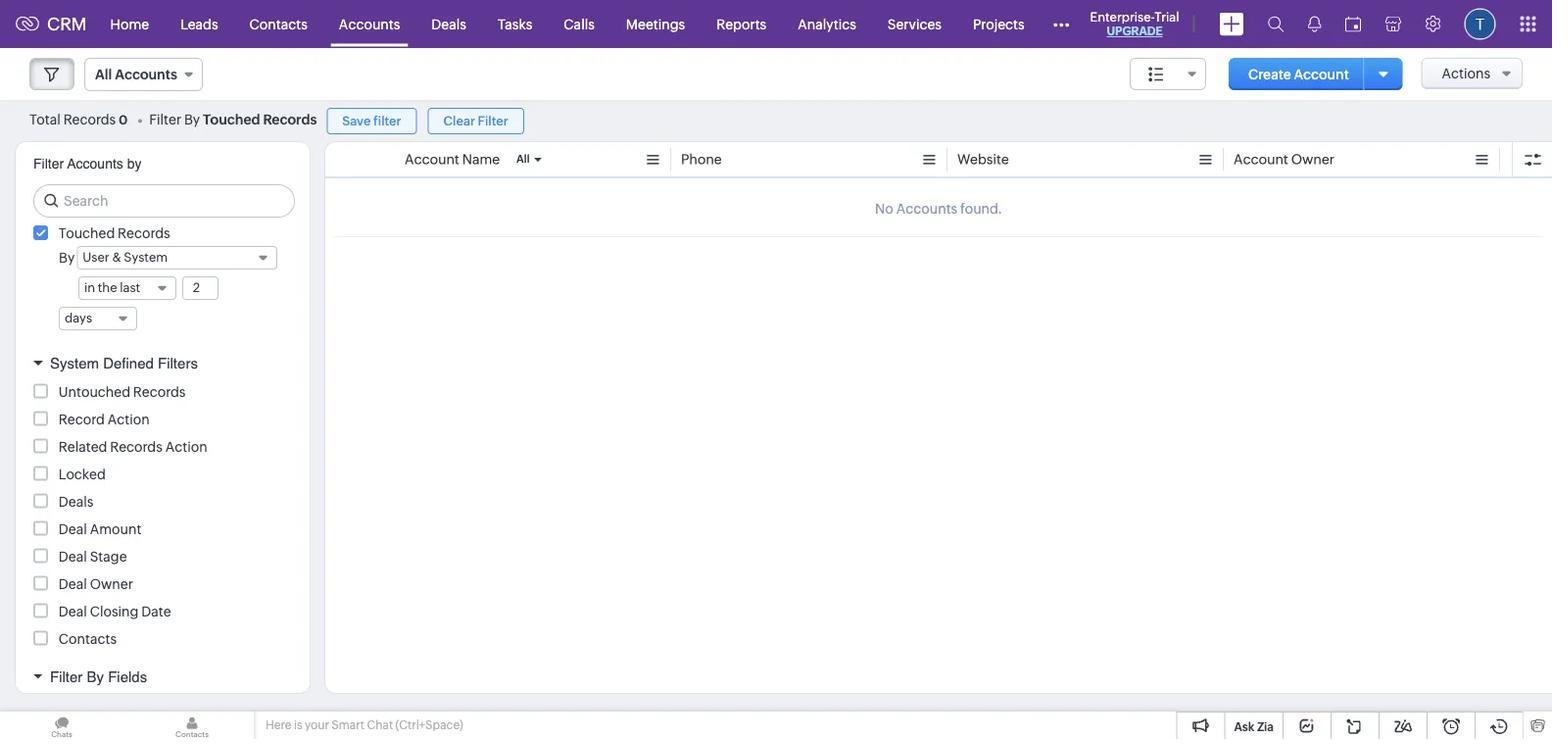 Task type: vqa. For each thing, say whether or not it's contained in the screenshot.
1
no



Task type: locate. For each thing, give the bounding box(es) containing it.
1 horizontal spatial account
[[1234, 151, 1289, 167]]

account down create
[[1234, 151, 1289, 167]]

fields
[[108, 668, 147, 685]]

records left save
[[263, 112, 317, 127]]

1 horizontal spatial touched
[[203, 112, 260, 127]]

leads link
[[165, 0, 234, 48]]

contacts down closing
[[59, 631, 117, 646]]

records for untouched records
[[133, 384, 186, 399]]

accounts
[[339, 16, 400, 32], [115, 67, 177, 82], [67, 156, 123, 172]]

deal left stage
[[59, 548, 87, 564]]

4 deal from the top
[[59, 603, 87, 619]]

records down system defined filters dropdown button
[[133, 384, 186, 399]]

2 vertical spatial accounts
[[67, 156, 123, 172]]

0 horizontal spatial all
[[95, 67, 112, 82]]

home
[[110, 16, 149, 32]]

deal down deal owner
[[59, 603, 87, 619]]

deals down locked
[[59, 494, 94, 509]]

contacts right leads link
[[250, 16, 308, 32]]

1 horizontal spatial deals
[[432, 16, 466, 32]]

deal stage
[[59, 548, 127, 564]]

0 horizontal spatial deals
[[59, 494, 94, 509]]

defined
[[103, 355, 154, 372]]

1 vertical spatial accounts
[[115, 67, 177, 82]]

tasks
[[498, 16, 533, 32]]

related
[[59, 439, 107, 454]]

0 horizontal spatial touched
[[59, 225, 115, 241]]

by
[[184, 112, 200, 127], [59, 250, 75, 266], [87, 668, 104, 685]]

accounts inside 'field'
[[115, 67, 177, 82]]

filter for filter by touched records
[[149, 112, 181, 127]]

reports link
[[701, 0, 782, 48]]

owner down create account
[[1292, 151, 1335, 167]]

contacts
[[250, 16, 308, 32], [59, 631, 117, 646]]

0 horizontal spatial system
[[50, 355, 99, 372]]

by
[[127, 156, 142, 172]]

days field
[[59, 307, 137, 330]]

None text field
[[183, 277, 217, 299]]

account name
[[405, 151, 500, 167]]

filter for filter by fields
[[50, 668, 83, 685]]

filter down total
[[33, 156, 64, 172]]

0 vertical spatial all
[[95, 67, 112, 82]]

deals left tasks link
[[432, 16, 466, 32]]

0 horizontal spatial owner
[[90, 576, 133, 592]]

1 vertical spatial contacts
[[59, 631, 117, 646]]

account for account name
[[405, 151, 460, 167]]

here
[[266, 718, 292, 732]]

0 vertical spatial deals
[[432, 16, 466, 32]]

Search text field
[[34, 185, 294, 217]]

1 vertical spatial system
[[50, 355, 99, 372]]

profile element
[[1453, 0, 1508, 48]]

total records 0
[[29, 112, 128, 127]]

filter up chats image
[[50, 668, 83, 685]]

deal down deal stage
[[59, 576, 87, 592]]

tasks link
[[482, 0, 548, 48]]

the
[[98, 280, 117, 295]]

system
[[124, 250, 168, 265], [50, 355, 99, 372]]

filter right clear
[[478, 114, 509, 128]]

owner
[[1292, 151, 1335, 167], [90, 576, 133, 592]]

1 vertical spatial all
[[517, 153, 530, 165]]

chats image
[[0, 712, 124, 739]]

all up total records 0
[[95, 67, 112, 82]]

all
[[95, 67, 112, 82], [517, 153, 530, 165]]

system up untouched at left bottom
[[50, 355, 99, 372]]

by for touched
[[184, 112, 200, 127]]

3 deal from the top
[[59, 576, 87, 592]]

trial
[[1155, 9, 1180, 24]]

save filter
[[342, 114, 401, 128]]

save
[[342, 114, 371, 128]]

account
[[1294, 66, 1349, 82], [405, 151, 460, 167], [1234, 151, 1289, 167]]

accounts up "0"
[[115, 67, 177, 82]]

accounts left deals link
[[339, 16, 400, 32]]

create account
[[1249, 66, 1349, 82]]

all inside 'field'
[[95, 67, 112, 82]]

in the last
[[84, 280, 140, 295]]

system right &
[[124, 250, 168, 265]]

signals element
[[1296, 0, 1334, 48]]

analytics
[[798, 16, 856, 32]]

deal for deal closing date
[[59, 603, 87, 619]]

0 horizontal spatial action
[[107, 411, 150, 427]]

by down all accounts 'field'
[[184, 112, 200, 127]]

deals link
[[416, 0, 482, 48]]

filter right "0"
[[149, 112, 181, 127]]

action
[[107, 411, 150, 427], [165, 439, 207, 454]]

user
[[83, 250, 109, 265]]

crm
[[47, 14, 87, 34]]

1 horizontal spatial owner
[[1292, 151, 1335, 167]]

2 horizontal spatial by
[[184, 112, 200, 127]]

1 horizontal spatial all
[[517, 153, 530, 165]]

1 horizontal spatial system
[[124, 250, 168, 265]]

1 vertical spatial touched
[[59, 225, 115, 241]]

smart
[[332, 718, 365, 732]]

2 horizontal spatial account
[[1294, 66, 1349, 82]]

0 vertical spatial owner
[[1292, 151, 1335, 167]]

filter by fields
[[50, 668, 147, 685]]

1 vertical spatial action
[[165, 439, 207, 454]]

records for touched records
[[118, 225, 170, 241]]

action up related records action
[[107, 411, 150, 427]]

calls
[[564, 16, 595, 32]]

user & system
[[83, 250, 168, 265]]

by left the fields
[[87, 668, 104, 685]]

records left "0"
[[63, 112, 116, 127]]

website
[[958, 151, 1009, 167]]

filter
[[373, 114, 401, 128]]

(ctrl+space)
[[396, 718, 463, 732]]

filter inside dropdown button
[[50, 668, 83, 685]]

related records action
[[59, 439, 207, 454]]

filter by fields button
[[16, 659, 310, 694]]

filter
[[149, 112, 181, 127], [478, 114, 509, 128], [33, 156, 64, 172], [50, 668, 83, 685]]

deal for deal owner
[[59, 576, 87, 592]]

records
[[63, 112, 116, 127], [263, 112, 317, 127], [118, 225, 170, 241], [133, 384, 186, 399], [110, 439, 163, 454]]

all accounts
[[95, 67, 177, 82]]

0 vertical spatial by
[[184, 112, 200, 127]]

0 vertical spatial system
[[124, 250, 168, 265]]

0
[[119, 113, 128, 127]]

accounts link
[[323, 0, 416, 48]]

account down signals element
[[1294, 66, 1349, 82]]

Other Modules field
[[1041, 8, 1083, 40]]

system inside field
[[124, 250, 168, 265]]

zia
[[1258, 720, 1274, 733]]

&
[[112, 250, 121, 265]]

owner up closing
[[90, 576, 133, 592]]

by inside dropdown button
[[87, 668, 104, 685]]

create menu image
[[1220, 12, 1244, 36]]

deal
[[59, 521, 87, 537], [59, 548, 87, 564], [59, 576, 87, 592], [59, 603, 87, 619]]

deals
[[432, 16, 466, 32], [59, 494, 94, 509]]

accounts left by
[[67, 156, 123, 172]]

1 vertical spatial owner
[[90, 576, 133, 592]]

clear
[[443, 114, 475, 128]]

all right name
[[517, 153, 530, 165]]

create menu element
[[1208, 0, 1256, 48]]

1 vertical spatial by
[[59, 250, 75, 266]]

1 vertical spatial deals
[[59, 494, 94, 509]]

1 deal from the top
[[59, 521, 87, 537]]

meetings
[[626, 16, 685, 32]]

filters
[[158, 355, 198, 372]]

records for total records 0
[[63, 112, 116, 127]]

2 vertical spatial by
[[87, 668, 104, 685]]

touched
[[203, 112, 260, 127], [59, 225, 115, 241]]

last
[[120, 280, 140, 295]]

closing
[[90, 603, 139, 619]]

deal owner
[[59, 576, 133, 592]]

records up user & system
[[118, 225, 170, 241]]

phone
[[681, 151, 722, 167]]

2 deal from the top
[[59, 548, 87, 564]]

accounts for filter accounts by
[[67, 156, 123, 172]]

deal amount
[[59, 521, 142, 537]]

1 horizontal spatial by
[[87, 668, 104, 685]]

1 horizontal spatial contacts
[[250, 16, 308, 32]]

chat
[[367, 718, 393, 732]]

by left user
[[59, 250, 75, 266]]

amount
[[90, 521, 142, 537]]

locked
[[59, 466, 106, 482]]

enterprise-trial upgrade
[[1091, 9, 1180, 38]]

0 vertical spatial contacts
[[250, 16, 308, 32]]

records down the record action
[[110, 439, 163, 454]]

home link
[[95, 0, 165, 48]]

owner for deal owner
[[90, 576, 133, 592]]

0 horizontal spatial account
[[405, 151, 460, 167]]

account down clear
[[405, 151, 460, 167]]

account inside button
[[1294, 66, 1349, 82]]

meetings link
[[610, 0, 701, 48]]

None field
[[1130, 58, 1207, 90]]

deal up deal stage
[[59, 521, 87, 537]]

action down filters
[[165, 439, 207, 454]]



Task type: describe. For each thing, give the bounding box(es) containing it.
calendar image
[[1345, 16, 1362, 32]]

All Accounts field
[[84, 58, 203, 91]]

calls link
[[548, 0, 610, 48]]

untouched
[[59, 384, 130, 399]]

untouched records
[[59, 384, 186, 399]]

all for all accounts
[[95, 67, 112, 82]]

contacts inside 'link'
[[250, 16, 308, 32]]

0 vertical spatial accounts
[[339, 16, 400, 32]]

stage
[[90, 548, 127, 564]]

projects link
[[958, 0, 1041, 48]]

leads
[[180, 16, 218, 32]]

signals image
[[1308, 16, 1322, 32]]

account for account owner
[[1234, 151, 1289, 167]]

records for related records action
[[110, 439, 163, 454]]

all for all
[[517, 153, 530, 165]]

services
[[888, 16, 942, 32]]

system inside dropdown button
[[50, 355, 99, 372]]

system defined filters
[[50, 355, 198, 372]]

actions
[[1442, 66, 1491, 81]]

enterprise-
[[1091, 9, 1155, 24]]

your
[[305, 718, 329, 732]]

record
[[59, 411, 105, 427]]

owner for account owner
[[1292, 151, 1335, 167]]

clear filter
[[443, 114, 509, 128]]

total
[[29, 112, 61, 127]]

in the last field
[[78, 276, 176, 300]]

search image
[[1268, 16, 1285, 32]]

create
[[1249, 66, 1292, 82]]

size image
[[1149, 66, 1165, 83]]

User & System field
[[77, 246, 277, 270]]

days
[[65, 311, 92, 325]]

deal closing date
[[59, 603, 171, 619]]

touched records
[[59, 225, 170, 241]]

in
[[84, 280, 95, 295]]

search element
[[1256, 0, 1296, 48]]

filter accounts by
[[33, 156, 142, 172]]

upgrade
[[1107, 25, 1163, 38]]

ask
[[1235, 720, 1255, 733]]

name
[[462, 151, 500, 167]]

deal for deal stage
[[59, 548, 87, 564]]

ask zia
[[1235, 720, 1274, 733]]

1 horizontal spatial action
[[165, 439, 207, 454]]

analytics link
[[782, 0, 872, 48]]

services link
[[872, 0, 958, 48]]

record action
[[59, 411, 150, 427]]

crm link
[[16, 14, 87, 34]]

reports
[[717, 16, 767, 32]]

system defined filters button
[[16, 346, 310, 381]]

projects
[[973, 16, 1025, 32]]

create account button
[[1229, 58, 1369, 90]]

filter by touched records
[[149, 112, 317, 127]]

save filter button
[[327, 108, 417, 134]]

by for fields
[[87, 668, 104, 685]]

date
[[141, 603, 171, 619]]

0 horizontal spatial contacts
[[59, 631, 117, 646]]

accounts for all accounts
[[115, 67, 177, 82]]

account owner
[[1234, 151, 1335, 167]]

contacts link
[[234, 0, 323, 48]]

0 vertical spatial touched
[[203, 112, 260, 127]]

is
[[294, 718, 302, 732]]

profile image
[[1465, 8, 1496, 40]]

0 horizontal spatial by
[[59, 250, 75, 266]]

deal for deal amount
[[59, 521, 87, 537]]

0 vertical spatial action
[[107, 411, 150, 427]]

here is your smart chat (ctrl+space)
[[266, 718, 463, 732]]

contacts image
[[130, 712, 254, 739]]

filter for filter accounts by
[[33, 156, 64, 172]]



